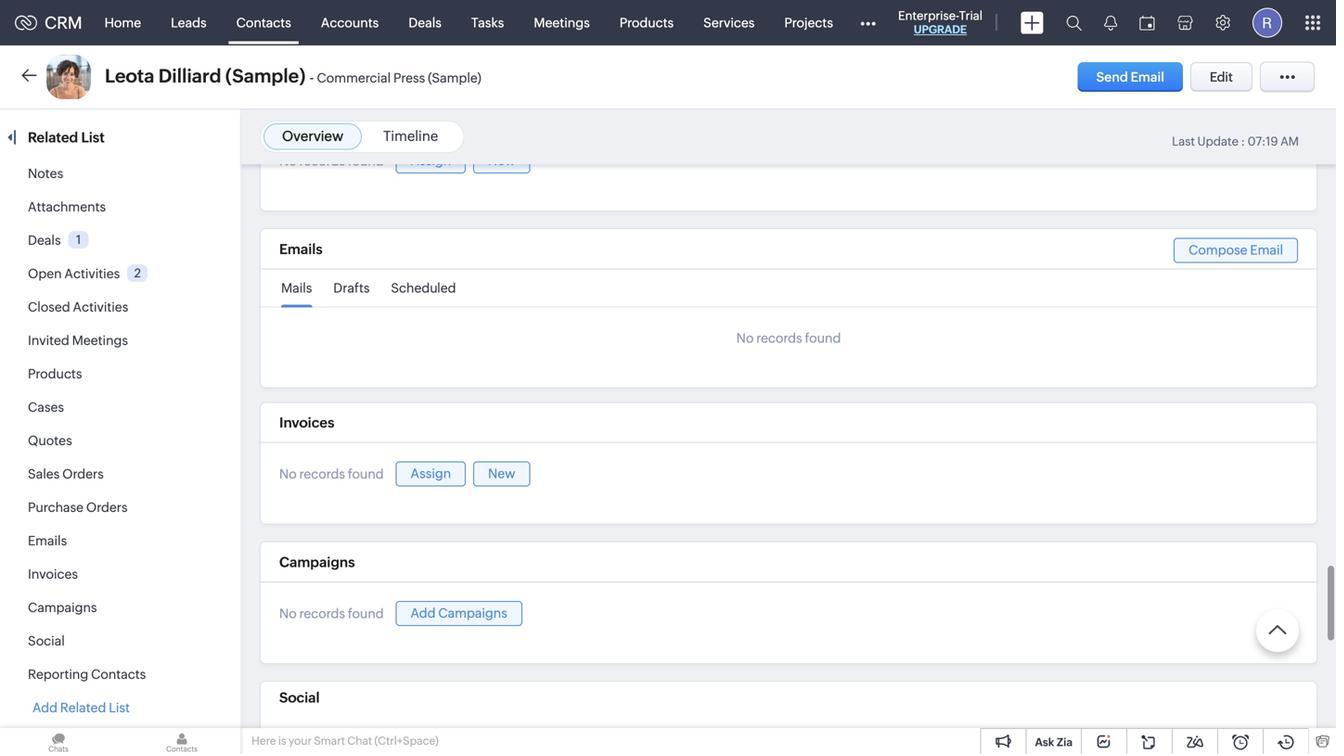 Task type: vqa. For each thing, say whether or not it's contained in the screenshot.
Invoices link
yes



Task type: describe. For each thing, give the bounding box(es) containing it.
Other Modules field
[[848, 8, 888, 38]]

logo image
[[15, 15, 37, 30]]

send email button
[[1078, 62, 1183, 92]]

compose
[[1189, 243, 1247, 257]]

0 horizontal spatial products link
[[28, 366, 82, 381]]

0 horizontal spatial campaigns
[[28, 600, 97, 615]]

leads link
[[156, 0, 221, 45]]

purchase orders link
[[28, 500, 128, 515]]

invited meetings link
[[28, 333, 128, 348]]

accounts link
[[306, 0, 394, 45]]

meetings link
[[519, 0, 605, 45]]

here
[[251, 735, 276, 747]]

enterprise-
[[898, 9, 959, 23]]

1 vertical spatial meetings
[[72, 333, 128, 348]]

2
[[134, 266, 141, 280]]

cases link
[[28, 400, 64, 415]]

commercial press (sample) link
[[317, 70, 481, 86]]

timeline
[[383, 128, 438, 144]]

tasks
[[471, 15, 504, 30]]

send email
[[1096, 70, 1164, 84]]

scheduled
[[391, 280, 456, 295]]

emails link
[[28, 533, 67, 548]]

open activities link
[[28, 266, 120, 281]]

overview link
[[282, 128, 343, 144]]

invited meetings
[[28, 333, 128, 348]]

ask
[[1035, 736, 1054, 749]]

is
[[278, 735, 286, 747]]

quotes
[[28, 433, 72, 448]]

campaigns link
[[28, 600, 97, 615]]

upgrade
[[914, 23, 967, 36]]

dilliard
[[158, 65, 221, 87]]

signals image
[[1104, 15, 1117, 31]]

drafts
[[333, 280, 370, 295]]

send
[[1096, 70, 1128, 84]]

purchase orders
[[28, 500, 128, 515]]

projects link
[[769, 0, 848, 45]]

zia
[[1057, 736, 1073, 749]]

-
[[310, 70, 314, 86]]

attachments
[[28, 199, 106, 214]]

add campaigns
[[411, 606, 507, 621]]

invited
[[28, 333, 69, 348]]

0 horizontal spatial emails
[[28, 533, 67, 548]]

0 vertical spatial deals link
[[394, 0, 456, 45]]

new link
[[473, 462, 530, 487]]

1 horizontal spatial deals
[[409, 15, 442, 30]]

contacts inside "contacts" link
[[236, 15, 291, 30]]

accounts
[[321, 15, 379, 30]]

activities for closed activities
[[73, 300, 128, 315]]

chat
[[347, 735, 372, 747]]

1 vertical spatial invoices
[[28, 567, 78, 582]]

0 vertical spatial list
[[81, 129, 105, 146]]

add related list
[[32, 700, 130, 715]]

sales
[[28, 467, 60, 482]]

smart
[[314, 735, 345, 747]]

reporting
[[28, 667, 88, 682]]

edit button
[[1190, 62, 1253, 92]]

1 vertical spatial related
[[60, 700, 106, 715]]

1 vertical spatial list
[[109, 700, 130, 715]]

compose email
[[1189, 243, 1283, 257]]

overview
[[282, 128, 343, 144]]

open
[[28, 266, 62, 281]]

your
[[289, 735, 312, 747]]

orders for purchase orders
[[86, 500, 128, 515]]

add for add campaigns
[[411, 606, 436, 621]]

invoices link
[[28, 567, 78, 582]]

0 horizontal spatial deals
[[28, 233, 61, 248]]

services link
[[689, 0, 769, 45]]

orders for sales orders
[[62, 467, 104, 482]]

(ctrl+space)
[[374, 735, 439, 747]]

leota dilliard (sample) - commercial press (sample)
[[105, 65, 481, 87]]

assign
[[411, 466, 451, 481]]

add campaigns link
[[396, 601, 522, 626]]

0 vertical spatial emails
[[279, 241, 323, 257]]

projects
[[784, 15, 833, 30]]

am
[[1280, 135, 1299, 148]]

leota
[[105, 65, 154, 87]]

1
[[76, 233, 81, 247]]

activities for open activities
[[64, 266, 120, 281]]

commercial
[[317, 71, 391, 85]]

profile image
[[1253, 8, 1282, 38]]

sales orders
[[28, 467, 104, 482]]



Task type: locate. For each thing, give the bounding box(es) containing it.
add inside add campaigns link
[[411, 606, 436, 621]]

activities
[[64, 266, 120, 281], [73, 300, 128, 315]]

0 vertical spatial products link
[[605, 0, 689, 45]]

0 horizontal spatial list
[[81, 129, 105, 146]]

invoices
[[279, 415, 334, 431], [28, 567, 78, 582]]

contacts
[[236, 15, 291, 30], [91, 667, 146, 682]]

activities up closed activities at the top left
[[64, 266, 120, 281]]

1 vertical spatial deals
[[28, 233, 61, 248]]

social up reporting
[[28, 634, 65, 649]]

create menu image
[[1021, 12, 1044, 34]]

open activities
[[28, 266, 120, 281]]

1 horizontal spatial products
[[619, 15, 674, 30]]

reporting contacts
[[28, 667, 146, 682]]

1 vertical spatial products link
[[28, 366, 82, 381]]

0 vertical spatial related
[[28, 129, 78, 146]]

deals link up press
[[394, 0, 456, 45]]

email inside "button"
[[1131, 70, 1164, 84]]

add
[[411, 606, 436, 621], [32, 700, 58, 715]]

email right compose
[[1250, 243, 1283, 257]]

0 horizontal spatial email
[[1131, 70, 1164, 84]]

0 horizontal spatial products
[[28, 366, 82, 381]]

0 horizontal spatial add
[[32, 700, 58, 715]]

timeline link
[[383, 128, 438, 144]]

products left services link
[[619, 15, 674, 30]]

home link
[[90, 0, 156, 45]]

0 horizontal spatial contacts
[[91, 667, 146, 682]]

activities up invited meetings
[[73, 300, 128, 315]]

1 vertical spatial email
[[1250, 243, 1283, 257]]

reporting contacts link
[[28, 667, 146, 682]]

1 vertical spatial contacts
[[91, 667, 146, 682]]

meetings
[[534, 15, 590, 30], [72, 333, 128, 348]]

attachments link
[[28, 199, 106, 214]]

1 vertical spatial social
[[279, 690, 320, 706]]

profile element
[[1241, 0, 1293, 45]]

0 vertical spatial contacts
[[236, 15, 291, 30]]

closed
[[28, 300, 70, 315]]

quotes link
[[28, 433, 72, 448]]

email for compose email
[[1250, 243, 1283, 257]]

1 horizontal spatial social
[[279, 690, 320, 706]]

calendar image
[[1139, 15, 1155, 30]]

here is your smart chat (ctrl+space)
[[251, 735, 439, 747]]

list up attachments link
[[81, 129, 105, 146]]

orders
[[62, 467, 104, 482], [86, 500, 128, 515]]

0 horizontal spatial (sample)
[[225, 65, 306, 87]]

emails up mails
[[279, 241, 323, 257]]

assign link
[[396, 462, 466, 487]]

no
[[279, 154, 297, 168], [736, 331, 754, 345], [279, 467, 297, 482], [279, 606, 297, 621]]

records
[[299, 154, 345, 168], [756, 331, 802, 345], [299, 467, 345, 482], [299, 606, 345, 621]]

edit
[[1210, 70, 1233, 84]]

1 horizontal spatial list
[[109, 700, 130, 715]]

products link down invited
[[28, 366, 82, 381]]

1 horizontal spatial products link
[[605, 0, 689, 45]]

closed activities link
[[28, 300, 128, 315]]

1 horizontal spatial campaigns
[[279, 554, 355, 571]]

products link left services
[[605, 0, 689, 45]]

press
[[393, 71, 425, 85]]

chats image
[[0, 728, 117, 754]]

0 vertical spatial add
[[411, 606, 436, 621]]

2 horizontal spatial campaigns
[[438, 606, 507, 621]]

contacts up add related list
[[91, 667, 146, 682]]

leads
[[171, 15, 207, 30]]

1 vertical spatial activities
[[73, 300, 128, 315]]

products link
[[605, 0, 689, 45], [28, 366, 82, 381]]

mails
[[281, 280, 312, 295]]

1 horizontal spatial email
[[1250, 243, 1283, 257]]

social up your
[[279, 690, 320, 706]]

email for send email
[[1131, 70, 1164, 84]]

search element
[[1055, 0, 1093, 45]]

create menu element
[[1009, 0, 1055, 45]]

social link
[[28, 634, 65, 649]]

1 horizontal spatial invoices
[[279, 415, 334, 431]]

0 vertical spatial orders
[[62, 467, 104, 482]]

0 vertical spatial social
[[28, 634, 65, 649]]

1 horizontal spatial add
[[411, 606, 436, 621]]

notes
[[28, 166, 63, 181]]

(sample) left -
[[225, 65, 306, 87]]

0 vertical spatial email
[[1131, 70, 1164, 84]]

contacts link
[[221, 0, 306, 45]]

trial
[[959, 9, 983, 23]]

email
[[1131, 70, 1164, 84], [1250, 243, 1283, 257]]

deals link up open
[[28, 233, 61, 248]]

products
[[619, 15, 674, 30], [28, 366, 82, 381]]

(sample) right press
[[428, 71, 481, 85]]

1 vertical spatial products
[[28, 366, 82, 381]]

last
[[1172, 135, 1195, 148]]

:
[[1241, 135, 1245, 148]]

orders up purchase orders
[[62, 467, 104, 482]]

emails up invoices link
[[28, 533, 67, 548]]

closed activities
[[28, 300, 128, 315]]

add for add related list
[[32, 700, 58, 715]]

last update : 07:19 am
[[1172, 135, 1299, 148]]

0 horizontal spatial invoices
[[28, 567, 78, 582]]

0 horizontal spatial social
[[28, 634, 65, 649]]

deals
[[409, 15, 442, 30], [28, 233, 61, 248]]

0 vertical spatial meetings
[[534, 15, 590, 30]]

crm
[[45, 13, 82, 32]]

signals element
[[1093, 0, 1128, 45]]

list down reporting contacts link
[[109, 700, 130, 715]]

orders right purchase
[[86, 500, 128, 515]]

tasks link
[[456, 0, 519, 45]]

cases
[[28, 400, 64, 415]]

1 vertical spatial orders
[[86, 500, 128, 515]]

search image
[[1066, 15, 1082, 31]]

contacts image
[[123, 728, 240, 754]]

notes link
[[28, 166, 63, 181]]

(sample)
[[225, 65, 306, 87], [428, 71, 481, 85]]

0 vertical spatial products
[[619, 15, 674, 30]]

1 horizontal spatial contacts
[[236, 15, 291, 30]]

1 horizontal spatial deals link
[[394, 0, 456, 45]]

sales orders link
[[28, 467, 104, 482]]

ask zia
[[1035, 736, 1073, 749]]

new
[[488, 466, 515, 481]]

list
[[81, 129, 105, 146], [109, 700, 130, 715]]

related list
[[28, 129, 108, 146]]

(sample) inside leota dilliard (sample) - commercial press (sample)
[[428, 71, 481, 85]]

products down invited
[[28, 366, 82, 381]]

services
[[703, 15, 755, 30]]

meetings down closed activities at the top left
[[72, 333, 128, 348]]

deals up press
[[409, 15, 442, 30]]

crm link
[[15, 13, 82, 32]]

campaigns
[[279, 554, 355, 571], [28, 600, 97, 615], [438, 606, 507, 621]]

contacts up leota dilliard (sample) - commercial press (sample)
[[236, 15, 291, 30]]

email right the send on the top right
[[1131, 70, 1164, 84]]

1 horizontal spatial (sample)
[[428, 71, 481, 85]]

0 vertical spatial deals
[[409, 15, 442, 30]]

related up notes
[[28, 129, 78, 146]]

meetings right the tasks
[[534, 15, 590, 30]]

emails
[[279, 241, 323, 257], [28, 533, 67, 548]]

no records found
[[279, 154, 384, 168], [736, 331, 841, 345], [279, 467, 384, 482], [279, 606, 384, 621]]

social
[[28, 634, 65, 649], [279, 690, 320, 706]]

0 vertical spatial invoices
[[279, 415, 334, 431]]

1 horizontal spatial emails
[[279, 241, 323, 257]]

0 horizontal spatial meetings
[[72, 333, 128, 348]]

1 vertical spatial emails
[[28, 533, 67, 548]]

home
[[104, 15, 141, 30]]

0 horizontal spatial deals link
[[28, 233, 61, 248]]

1 vertical spatial add
[[32, 700, 58, 715]]

update
[[1197, 135, 1238, 148]]

enterprise-trial upgrade
[[898, 9, 983, 36]]

07:19
[[1247, 135, 1278, 148]]

1 vertical spatial deals link
[[28, 233, 61, 248]]

1 horizontal spatial meetings
[[534, 15, 590, 30]]

related down reporting contacts link
[[60, 700, 106, 715]]

purchase
[[28, 500, 84, 515]]

deals up open
[[28, 233, 61, 248]]

found
[[348, 154, 384, 168], [805, 331, 841, 345], [348, 467, 384, 482], [348, 606, 384, 621]]

0 vertical spatial activities
[[64, 266, 120, 281]]



